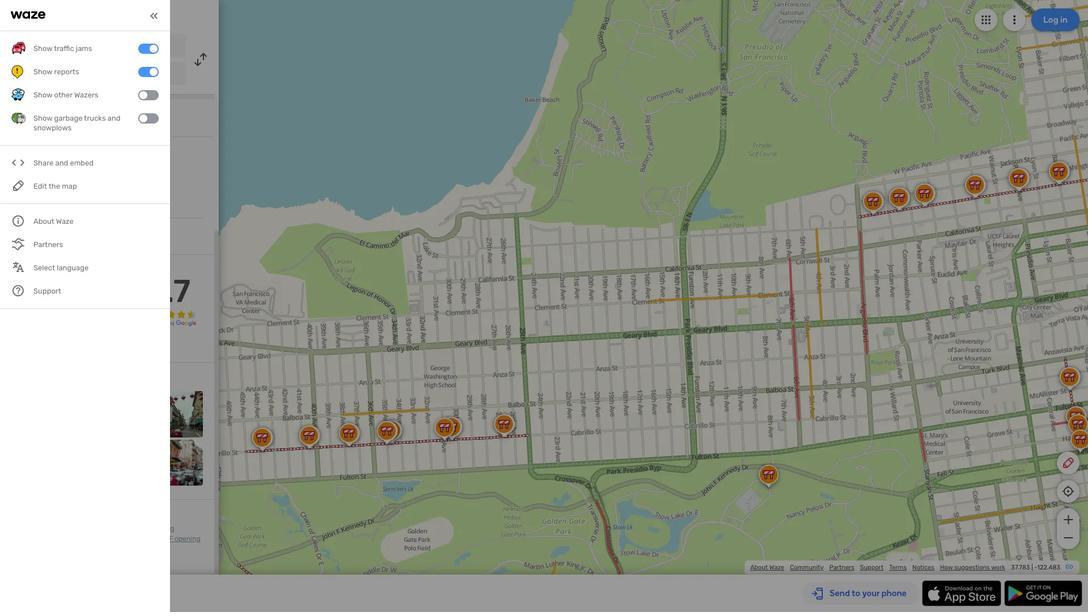 Task type: locate. For each thing, give the bounding box(es) containing it.
0 vertical spatial chinatown,
[[105, 525, 141, 533]]

about waze community partners support terms notices how suggestions work
[[751, 564, 1006, 572]]

notices
[[913, 564, 935, 572]]

francisco,
[[99, 71, 132, 79], [27, 165, 65, 175]]

0 horizontal spatial ca,
[[67, 165, 80, 175]]

support
[[860, 564, 884, 572]]

1 horizontal spatial san
[[41, 41, 56, 51]]

chinatown, down driving
[[127, 535, 163, 543]]

community link
[[790, 564, 824, 572]]

|
[[1032, 564, 1033, 572]]

directions
[[104, 9, 151, 22], [11, 535, 43, 543]]

1 vertical spatial san
[[85, 71, 97, 79]]

2 vertical spatial san
[[11, 165, 25, 175]]

community
[[790, 564, 824, 572]]

1 vertical spatial sf
[[165, 535, 173, 543]]

1 vertical spatial chinatown,
[[127, 535, 163, 543]]

0 vertical spatial directions
[[104, 9, 151, 22]]

sf inside chinatown, sf driving directions
[[143, 525, 151, 533]]

ca,
[[133, 71, 144, 79], [67, 165, 80, 175]]

share
[[33, 159, 53, 167]]

37.783 | -122.483
[[1012, 564, 1061, 572]]

ca, down san francisco button
[[133, 71, 144, 79]]

0 vertical spatial sf
[[143, 525, 151, 533]]

1 vertical spatial chinatown
[[11, 150, 71, 163]]

1 horizontal spatial sf
[[165, 535, 173, 543]]

0 vertical spatial ca,
[[133, 71, 144, 79]]

sf down driving
[[165, 535, 173, 543]]

0 vertical spatial chinatown san francisco, ca, usa
[[41, 70, 159, 79]]

chinatown, inside chinatown, sf driving directions
[[105, 525, 141, 533]]

37.783
[[1012, 564, 1030, 572]]

sf for driving
[[143, 525, 151, 533]]

about waze link
[[751, 564, 785, 572]]

sf inside chinatown, sf opening hours
[[165, 535, 173, 543]]

0 horizontal spatial sf
[[143, 525, 151, 533]]

usa down san francisco button
[[146, 71, 159, 79]]

4
[[11, 288, 16, 297]]

3
[[11, 297, 16, 306]]

0 vertical spatial francisco,
[[99, 71, 132, 79]]

current location image
[[11, 39, 25, 52]]

directions inside chinatown, sf driving directions
[[11, 535, 43, 543]]

1 horizontal spatial ca,
[[133, 71, 144, 79]]

work
[[992, 564, 1006, 572]]

chinatown, up chinatown, sf opening hours
[[105, 525, 141, 533]]

2
[[11, 306, 16, 315]]

0 horizontal spatial directions
[[11, 535, 43, 543]]

1 horizontal spatial usa
[[146, 71, 159, 79]]

about
[[751, 564, 768, 572]]

san
[[41, 41, 56, 51], [85, 71, 97, 79], [11, 165, 25, 175]]

0 horizontal spatial francisco,
[[27, 165, 65, 175]]

opening
[[175, 535, 200, 543]]

location image
[[11, 67, 25, 81]]

5 4 3 2
[[11, 278, 16, 315]]

san left share
[[11, 165, 25, 175]]

ca, right share
[[67, 165, 80, 175]]

san left francisco
[[41, 41, 56, 51]]

code image
[[11, 156, 26, 170]]

0 vertical spatial san
[[41, 41, 56, 51]]

usa
[[146, 71, 159, 79], [82, 165, 97, 175]]

0 horizontal spatial san
[[11, 165, 25, 175]]

francisco, down san francisco button
[[99, 71, 132, 79]]

waze
[[770, 564, 785, 572]]

chinatown down starting point button
[[11, 150, 71, 163]]

chinatown down "san francisco"
[[41, 70, 81, 79]]

chinatown, for driving
[[105, 525, 141, 533]]

francisco, right code image
[[27, 165, 65, 175]]

chinatown, sf driving directions
[[11, 525, 174, 543]]

pencil image
[[1062, 456, 1076, 470]]

usa right and
[[82, 165, 97, 175]]

share and embed link
[[11, 152, 159, 175]]

summary
[[40, 264, 74, 273]]

san down francisco
[[85, 71, 97, 79]]

sf
[[143, 525, 151, 533], [165, 535, 173, 543]]

notices link
[[913, 564, 935, 572]]

chinatown,
[[105, 525, 141, 533], [127, 535, 163, 543]]

chinatown, inside chinatown, sf opening hours
[[127, 535, 163, 543]]

0 horizontal spatial usa
[[82, 165, 97, 175]]

image 8 of chinatown, sf image
[[157, 440, 203, 486]]

chinatown
[[41, 70, 81, 79], [11, 150, 71, 163]]

chinatown san francisco, ca, usa
[[41, 70, 159, 79], [11, 150, 97, 175]]

0 vertical spatial usa
[[146, 71, 159, 79]]

1 horizontal spatial francisco,
[[99, 71, 132, 79]]

chinatown, sf driving directions link
[[11, 525, 174, 543]]

zoom out image
[[1062, 531, 1076, 545]]

embed
[[70, 159, 94, 167]]

1 vertical spatial chinatown san francisco, ca, usa
[[11, 150, 97, 175]]

how
[[940, 564, 953, 572]]

sf left driving
[[143, 525, 151, 533]]

image 4 of chinatown, sf image
[[157, 391, 203, 437]]

directions up hours
[[11, 535, 43, 543]]

how suggestions work link
[[940, 564, 1006, 572]]

chinatown, sf opening hours link
[[11, 535, 200, 553]]

directions up san francisco button
[[104, 9, 151, 22]]

1 vertical spatial directions
[[11, 535, 43, 543]]



Task type: vqa. For each thing, say whether or not it's contained in the screenshot.
Pm
no



Task type: describe. For each thing, give the bounding box(es) containing it.
americanchinatown.com link
[[34, 231, 125, 241]]

san francisco button
[[33, 34, 186, 57]]

link image
[[1065, 562, 1074, 572]]

americanchinatown.com
[[34, 231, 125, 241]]

and
[[55, 159, 68, 167]]

driving
[[152, 525, 174, 533]]

computer image
[[11, 230, 25, 243]]

0 vertical spatial chinatown
[[41, 70, 81, 79]]

122.483
[[1038, 564, 1061, 572]]

1 horizontal spatial directions
[[104, 9, 151, 22]]

hours
[[11, 545, 30, 553]]

san francisco
[[41, 41, 93, 51]]

2 horizontal spatial san
[[85, 71, 97, 79]]

suggestions
[[955, 564, 990, 572]]

driving directions
[[68, 9, 151, 22]]

-
[[1035, 564, 1038, 572]]

1 vertical spatial ca,
[[67, 165, 80, 175]]

driving
[[68, 9, 102, 22]]

terms link
[[890, 564, 907, 572]]

chinatown, sf opening hours
[[11, 535, 200, 553]]

sf for opening
[[165, 535, 173, 543]]

support link
[[860, 564, 884, 572]]

partners link
[[830, 564, 855, 572]]

destination
[[78, 118, 120, 128]]

4.7
[[145, 273, 191, 310]]

5
[[11, 278, 16, 288]]

point
[[43, 118, 61, 128]]

starting point
[[11, 118, 61, 128]]

review summary
[[11, 264, 74, 273]]

partners
[[830, 564, 855, 572]]

starting
[[11, 118, 41, 128]]

chinatown, for opening
[[127, 535, 163, 543]]

san inside button
[[41, 41, 56, 51]]

review
[[11, 264, 38, 273]]

zoom in image
[[1062, 513, 1076, 527]]

francisco
[[57, 41, 93, 51]]

destination button
[[78, 118, 120, 137]]

1 vertical spatial usa
[[82, 165, 97, 175]]

terms
[[890, 564, 907, 572]]

1 vertical spatial francisco,
[[27, 165, 65, 175]]

share and embed
[[33, 159, 94, 167]]

starting point button
[[11, 118, 61, 136]]



